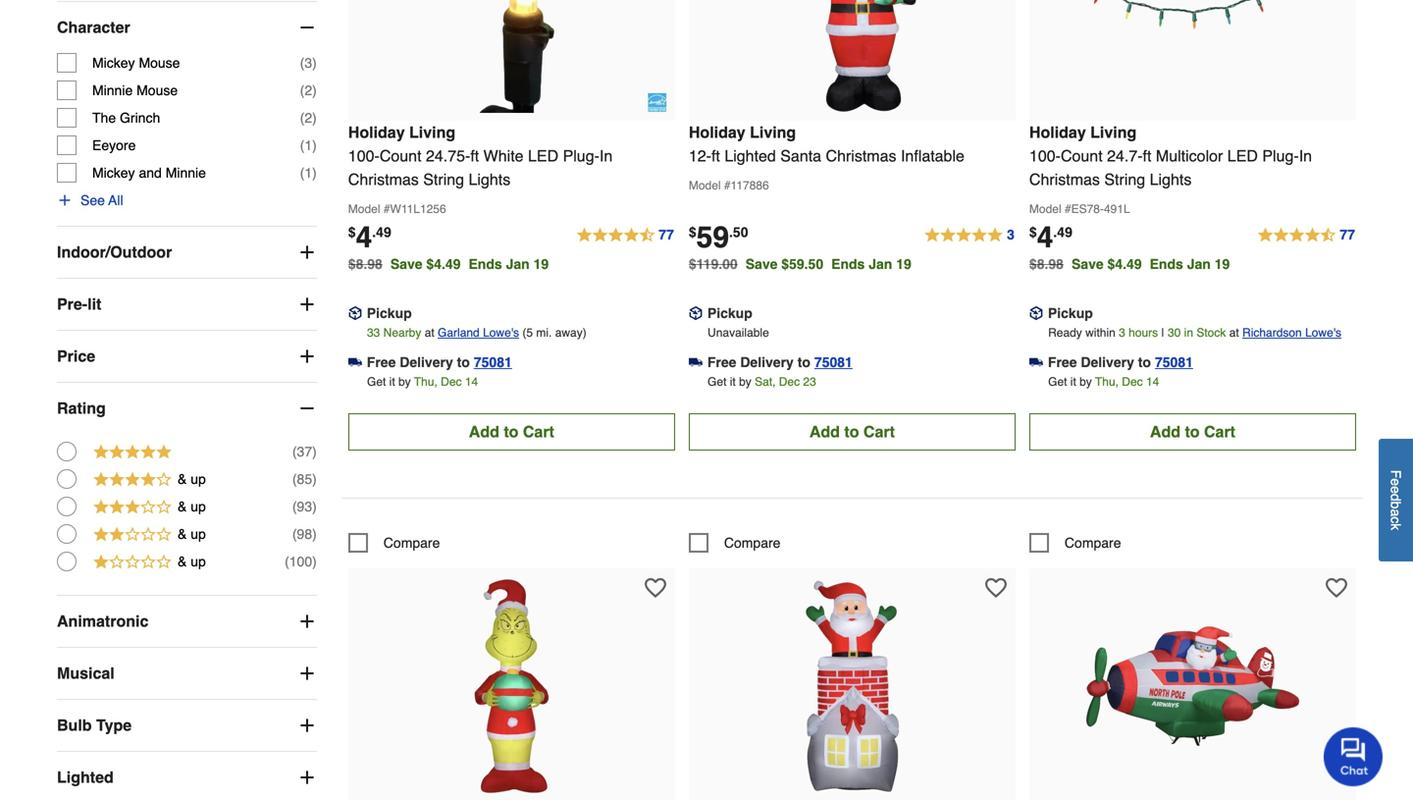 Task type: vqa. For each thing, say whether or not it's contained in the screenshot.
Actual Price $4.49 element related to 2nd the Was Price $8.98 element from the left The .49
yes



Task type: locate. For each thing, give the bounding box(es) containing it.
& up right 4 stars image on the left bottom of page
[[178, 471, 206, 487]]

thu, for ready within
[[1096, 375, 1119, 389]]

0 vertical spatial mickey
[[92, 55, 135, 71]]

2 $ 4 .49 from the left
[[1030, 220, 1073, 254]]

pickup up nearby
[[367, 305, 412, 321]]

plus image inside "bulb type" button
[[297, 716, 317, 736]]

1 horizontal spatial 77
[[1341, 227, 1356, 242]]

3 free from the left
[[1049, 354, 1078, 370]]

see all
[[81, 193, 123, 208]]

plus image
[[57, 193, 73, 208], [297, 347, 317, 366], [297, 612, 317, 631], [297, 716, 317, 736]]

0 horizontal spatial 75081 button
[[474, 352, 512, 372]]

75081 button up 23
[[815, 352, 853, 372]]

lighted button
[[57, 752, 317, 800]]

0 horizontal spatial free delivery to 75081
[[367, 354, 512, 370]]

up up animatronic button
[[191, 554, 206, 570]]

christmas inside holiday living 12-ft lighted santa christmas inflatable
[[826, 147, 897, 165]]

1 1 from the top
[[305, 138, 312, 153]]

0 horizontal spatial count
[[380, 147, 422, 165]]

by for ready within
[[1080, 375, 1093, 389]]

indoor/outdoor button
[[57, 227, 317, 278]]

1 star image
[[92, 552, 173, 574]]

pickup for 33 nearby
[[367, 305, 412, 321]]

1 horizontal spatial $4.49
[[1108, 256, 1143, 272]]

2 get it by thu, dec 14 from the left
[[1049, 375, 1160, 389]]

4 down model # w11l1256
[[356, 220, 372, 254]]

add for first the add to cart button from the right
[[1151, 423, 1181, 441]]

save
[[391, 256, 423, 272], [746, 256, 778, 272], [1072, 256, 1104, 272]]

pickup image
[[1030, 306, 1044, 320]]

free
[[367, 354, 396, 370], [708, 354, 737, 370], [1049, 354, 1078, 370]]

2 horizontal spatial add
[[1151, 423, 1181, 441]]

led
[[528, 147, 559, 165], [1228, 147, 1259, 165]]

character button
[[57, 2, 317, 53]]

0 horizontal spatial lighted
[[57, 768, 114, 787]]

0 horizontal spatial by
[[399, 375, 411, 389]]

living
[[409, 123, 456, 141], [750, 123, 797, 141], [1091, 123, 1137, 141]]

minus image inside 'rating' button
[[297, 399, 317, 418]]

2 living from the left
[[750, 123, 797, 141]]

plus image for lighted
[[297, 768, 317, 788]]

2 horizontal spatial 75081
[[1156, 354, 1194, 370]]

1 ( 2 ) from the top
[[300, 83, 317, 98]]

0 horizontal spatial $4.49
[[427, 256, 461, 272]]

model for 100-count 24.7-ft multicolor led plug-in christmas string lights
[[1030, 202, 1062, 216]]

cart for third the add to cart button from the right
[[523, 423, 555, 441]]

plug- for 100-count 24.75-ft white led plug-in christmas string lights
[[563, 147, 600, 165]]

0 vertical spatial ( 1 )
[[300, 138, 317, 153]]

christmas inside the holiday living 100-count 24.75-ft white led plug-in christmas string lights
[[348, 170, 419, 188]]

2 horizontal spatial cart
[[1205, 423, 1236, 441]]

0 horizontal spatial $8.98 save $4.49 ends jan 19
[[348, 256, 549, 272]]

jan up '(5'
[[506, 256, 530, 272]]

1 77 from the left
[[659, 227, 674, 242]]

1 77 button from the left
[[576, 224, 675, 247]]

0 horizontal spatial 4.5 stars image
[[576, 224, 675, 247]]

0 horizontal spatial .49
[[372, 224, 392, 240]]

2 4 from the left
[[1038, 220, 1054, 254]]

( 2 ) for mouse
[[300, 83, 317, 98]]

christmas inside holiday living 100-count 24.7-ft multicolor led plug-in christmas string lights
[[1030, 170, 1101, 188]]

in inside the holiday living 100-count 24.75-ft white led plug-in christmas string lights
[[600, 147, 613, 165]]

2 ( 1 ) from the top
[[300, 165, 317, 181]]

( 1 ) for eeyore
[[300, 138, 317, 153]]

lights inside holiday living 100-count 24.7-ft multicolor led plug-in christmas string lights
[[1150, 170, 1192, 188]]

0 horizontal spatial ft
[[471, 147, 479, 165]]

1 horizontal spatial add to cart button
[[689, 413, 1016, 451]]

plus image inside price button
[[297, 347, 317, 366]]

see all button
[[57, 191, 123, 210]]

truck filled image
[[348, 355, 362, 369], [689, 355, 703, 369]]

plug-
[[563, 147, 600, 165], [1263, 147, 1300, 165]]

add to cart button
[[348, 413, 675, 451], [689, 413, 1016, 451], [1030, 413, 1357, 451]]

dec down hours
[[1123, 375, 1144, 389]]

holiday up 12-
[[689, 123, 746, 141]]

100- inside the holiday living 100-count 24.75-ft white led plug-in christmas string lights
[[348, 147, 380, 165]]

0 horizontal spatial $
[[348, 224, 356, 240]]

jan for 77 button corresponding to first was price $8.98 element from the right
[[1188, 256, 1212, 272]]

ends jan 19 element
[[469, 256, 557, 272], [832, 256, 920, 272], [1150, 256, 1238, 272]]

& right 3 stars image
[[178, 499, 187, 515]]

1 horizontal spatial add
[[810, 423, 840, 441]]

save for first was price $8.98 element from the right the actual price $4.49 'element'
[[1072, 256, 1104, 272]]

1 horizontal spatial 19
[[897, 256, 912, 272]]

0 horizontal spatial living
[[409, 123, 456, 141]]

holiday for holiday living 100-count 24.7-ft multicolor led plug-in christmas string lights
[[1030, 123, 1087, 141]]

1 horizontal spatial $8.98 save $4.49 ends jan 19
[[1030, 256, 1231, 272]]

nearby
[[384, 326, 422, 340]]

0 horizontal spatial at
[[425, 326, 435, 340]]

get
[[367, 375, 386, 389], [708, 375, 727, 389], [1049, 375, 1068, 389]]

count left the 24.75-
[[380, 147, 422, 165]]

$8.98 save $4.49 ends jan 19 down w11l1256
[[348, 256, 549, 272]]

1 vertical spatial 1
[[305, 165, 312, 181]]

get left sat,
[[708, 375, 727, 389]]

option group
[[57, 438, 317, 575]]

14 down hours
[[1147, 375, 1160, 389]]

0 vertical spatial 3
[[305, 55, 312, 71]]

2 savings save $4.49 element from the left
[[1072, 256, 1238, 272]]

1 horizontal spatial by
[[739, 375, 752, 389]]

2 at from the left
[[1230, 326, 1240, 340]]

1 thu, from the left
[[414, 375, 438, 389]]

0 horizontal spatial 77
[[659, 227, 674, 242]]

type
[[96, 716, 132, 735]]

$ for 1st was price $8.98 element from left
[[348, 224, 356, 240]]

lights down multicolor
[[1150, 170, 1192, 188]]

get it by thu, dec 14 down nearby
[[367, 375, 478, 389]]

4.5 stars image
[[576, 224, 675, 247], [1257, 224, 1357, 247]]

add to cart for third the add to cart button from the right
[[469, 423, 555, 441]]

0 vertical spatial lighted
[[725, 147, 777, 165]]

2 horizontal spatial add to cart
[[1151, 423, 1236, 441]]

save for the actual price $4.49 'element' for 1st was price $8.98 element from left
[[391, 256, 423, 272]]

count inside the holiday living 100-count 24.75-ft white led plug-in christmas string lights
[[380, 147, 422, 165]]

holiday up model # w11l1256
[[348, 123, 405, 141]]

1 horizontal spatial ends
[[832, 256, 865, 272]]

in
[[600, 147, 613, 165], [1300, 147, 1313, 165]]

in inside holiday living 100-count 24.7-ft multicolor led plug-in christmas string lights
[[1300, 147, 1313, 165]]

minus image inside character button
[[297, 18, 317, 37]]

christmas for 100-count 24.75-ft white led plug-in christmas string lights
[[348, 170, 419, 188]]

& up for ( 85 )
[[178, 471, 206, 487]]

to
[[457, 354, 470, 370], [798, 354, 811, 370], [1139, 354, 1152, 370], [504, 423, 519, 441], [845, 423, 860, 441], [1186, 423, 1200, 441]]

3 ft from the left
[[1143, 147, 1152, 165]]

holiday living 4.7-ft animatronic lighted christmas inflatable image
[[1085, 578, 1301, 794]]

( 93 )
[[293, 499, 317, 515]]

minnie right and
[[166, 165, 206, 181]]

$
[[348, 224, 356, 240], [689, 224, 697, 240], [1030, 224, 1038, 240]]

77 button for first was price $8.98 element from the right
[[1257, 224, 1357, 247]]

ends jan 19 element up '(5'
[[469, 256, 557, 272]]

2 compare from the left
[[725, 535, 781, 551]]

1 ( 1 ) from the top
[[300, 138, 317, 153]]

save down model # w11l1256
[[391, 256, 423, 272]]

$8.98 save $4.49 ends jan 19
[[348, 256, 549, 272], [1030, 256, 1231, 272]]

1 jan from the left
[[506, 256, 530, 272]]

7 ) from the top
[[312, 471, 317, 487]]

minnie
[[92, 83, 133, 98], [166, 165, 206, 181]]

plug- right white
[[563, 147, 600, 165]]

ft for 100-count 24.75-ft white led plug-in christmas string lights
[[471, 147, 479, 165]]

lighted
[[725, 147, 777, 165], [57, 768, 114, 787]]

#
[[725, 179, 731, 192], [384, 202, 390, 216], [1065, 202, 1072, 216]]

2 for the grinch
[[305, 110, 312, 126]]

3 plus image from the top
[[297, 664, 317, 683]]

led inside the holiday living 100-count 24.75-ft white led plug-in christmas string lights
[[528, 147, 559, 165]]

2 horizontal spatial get
[[1049, 375, 1068, 389]]

1 horizontal spatial add to cart
[[810, 423, 895, 441]]

heart outline image
[[645, 577, 667, 599], [986, 577, 1007, 599], [1326, 577, 1348, 599]]

2 horizontal spatial model
[[1030, 202, 1062, 216]]

1 vertical spatial minnie
[[166, 165, 206, 181]]

ends
[[469, 256, 502, 272], [832, 256, 865, 272], [1150, 256, 1184, 272]]

jan
[[506, 256, 530, 272], [869, 256, 893, 272], [1188, 256, 1212, 272]]

model left es78-
[[1030, 202, 1062, 216]]

75081 down garland lowe's button
[[474, 354, 512, 370]]

add
[[469, 423, 500, 441], [810, 423, 840, 441], [1151, 423, 1181, 441]]

2 holiday from the left
[[689, 123, 746, 141]]

2 add to cart from the left
[[810, 423, 895, 441]]

1 vertical spatial mickey
[[92, 165, 135, 181]]

1 horizontal spatial ends jan 19 element
[[832, 256, 920, 272]]

$8.98 down model # w11l1256
[[348, 256, 383, 272]]

2 $4.49 from the left
[[1108, 256, 1143, 272]]

sat,
[[755, 375, 776, 389]]

1 75081 button from the left
[[474, 352, 512, 372]]

pickup image for get it by sat, dec 23
[[689, 306, 703, 320]]

model left w11l1256
[[348, 202, 380, 216]]

get it by thu, dec 14
[[367, 375, 478, 389], [1049, 375, 1160, 389]]

$ 4 .49 for first was price $8.98 element from the right
[[1030, 220, 1073, 254]]

5 stars image
[[924, 224, 1016, 247], [92, 442, 173, 464]]

ft inside holiday living 12-ft lighted santa christmas inflatable
[[712, 147, 721, 165]]

59
[[697, 220, 730, 254]]

free delivery to 75081 up sat,
[[708, 354, 853, 370]]

lighted inside holiday living 12-ft lighted santa christmas inflatable
[[725, 147, 777, 165]]

free right truck filled icon
[[1049, 354, 1078, 370]]

living up 24.7-
[[1091, 123, 1137, 141]]

1 it from the left
[[389, 375, 395, 389]]

ends up the | on the right top
[[1150, 256, 1184, 272]]

free delivery to 75081 for ready within
[[1049, 354, 1194, 370]]

1 plus image from the top
[[297, 243, 317, 262]]

1 horizontal spatial pickup image
[[689, 306, 703, 320]]

1 horizontal spatial free delivery to 75081
[[708, 354, 853, 370]]

model
[[689, 179, 721, 192], [348, 202, 380, 216], [1030, 202, 1062, 216]]

holiday living 100-count 24.7-ft multicolor led plug-in christmas string lights image
[[1085, 0, 1301, 113]]

mickey for mickey mouse
[[92, 55, 135, 71]]

1 get it by thu, dec 14 from the left
[[367, 375, 478, 389]]

string down 24.7-
[[1105, 170, 1146, 188]]

& up right 2 stars image on the bottom
[[178, 526, 206, 542]]

1 horizontal spatial christmas
[[826, 147, 897, 165]]

1 4.5 stars image from the left
[[576, 224, 675, 247]]

1 vertical spatial minus image
[[297, 399, 317, 418]]

compare inside 5014124849 element
[[384, 535, 440, 551]]

plus image inside animatronic button
[[297, 612, 317, 631]]

add for third the add to cart button from the right
[[469, 423, 500, 441]]

mouse for mickey mouse
[[139, 55, 180, 71]]

4 stars image
[[92, 469, 173, 492]]

holiday living100-count 24.75-ft white led plug-in christmas string lights element
[[348, 0, 675, 121]]

2 & up from the top
[[178, 499, 206, 515]]

plug- right multicolor
[[1263, 147, 1300, 165]]

0 horizontal spatial 4
[[356, 220, 372, 254]]

living up the 24.75-
[[409, 123, 456, 141]]

character
[[57, 18, 130, 36]]

ends jan 19 element for first was price $8.98 element from the right's savings save $4.49 element
[[1150, 256, 1238, 272]]

delivery
[[400, 354, 453, 370], [741, 354, 794, 370], [1081, 354, 1135, 370]]

lowe's left '(5'
[[483, 326, 519, 340]]

thu,
[[414, 375, 438, 389], [1096, 375, 1119, 389]]

3 up from the top
[[191, 526, 206, 542]]

2 75081 from the left
[[815, 354, 853, 370]]

christmas right santa
[[826, 147, 897, 165]]

1 horizontal spatial ft
[[712, 147, 721, 165]]

rating
[[57, 399, 106, 417]]

3 holiday from the left
[[1030, 123, 1087, 141]]

pickup image for get it by thu, dec 14
[[348, 306, 362, 320]]

by down nearby
[[399, 375, 411, 389]]

0 vertical spatial ( 2 )
[[300, 83, 317, 98]]

savings save $4.49 element up the 33 nearby at garland lowe's (5 mi. away)
[[391, 256, 557, 272]]

free delivery to 75081 for 33 nearby
[[367, 354, 512, 370]]

free delivery to 75081
[[367, 354, 512, 370], [708, 354, 853, 370], [1049, 354, 1194, 370]]

1 $8.98 save $4.49 ends jan 19 from the left
[[348, 256, 549, 272]]

0 horizontal spatial add
[[469, 423, 500, 441]]

1 pickup image from the left
[[348, 306, 362, 320]]

2 mickey from the top
[[92, 165, 135, 181]]

0 horizontal spatial dec
[[441, 375, 462, 389]]

& for ( 93 )
[[178, 499, 187, 515]]

holiday inside the holiday living 100-count 24.75-ft white led plug-in christmas string lights
[[348, 123, 405, 141]]

dec
[[441, 375, 462, 389], [779, 375, 800, 389], [1123, 375, 1144, 389]]

plus image
[[297, 243, 317, 262], [297, 295, 317, 314], [297, 664, 317, 683], [297, 768, 317, 788]]

delivery up sat,
[[741, 354, 794, 370]]

led right multicolor
[[1228, 147, 1259, 165]]

holiday living 12-ft lighted santa christmas inflatable image
[[745, 0, 961, 113]]

plug- inside holiday living 100-count 24.7-ft multicolor led plug-in christmas string lights
[[1263, 147, 1300, 165]]

up right 4 stars image on the left bottom of page
[[191, 471, 206, 487]]

e up b
[[1389, 486, 1405, 494]]

2 lights from the left
[[1150, 170, 1192, 188]]

living up santa
[[750, 123, 797, 141]]

minus image for rating
[[297, 399, 317, 418]]

string down the 24.75-
[[423, 170, 464, 188]]

compare inside 5014124879 element
[[1065, 535, 1122, 551]]

2 horizontal spatial jan
[[1188, 256, 1212, 272]]

1 holiday from the left
[[348, 123, 405, 141]]

2 horizontal spatial heart outline image
[[1326, 577, 1348, 599]]

count for 24.7-
[[1061, 147, 1103, 165]]

plus image for price
[[297, 347, 317, 366]]

1 vertical spatial 2
[[305, 110, 312, 126]]

0 horizontal spatial led
[[528, 147, 559, 165]]

2 2 from the top
[[305, 110, 312, 126]]

3 jan from the left
[[1188, 256, 1212, 272]]

was price $8.98 element down model # w11l1256
[[348, 251, 391, 272]]

plus image inside indoor/outdoor button
[[297, 243, 317, 262]]

2 horizontal spatial free
[[1049, 354, 1078, 370]]

mickey and minnie
[[92, 165, 206, 181]]

up for ( 85 )
[[191, 471, 206, 487]]

1 horizontal spatial 75081 button
[[815, 352, 853, 372]]

ends jan 19 element up 'ready within 3 hours | 30 in stock at richardson lowe's'
[[1150, 256, 1238, 272]]

1 horizontal spatial .49
[[1054, 224, 1073, 240]]

string inside the holiday living 100-count 24.75-ft white led plug-in christmas string lights
[[423, 170, 464, 188]]

4 down model # es78-491l
[[1038, 220, 1054, 254]]

actual price $4.49 element down model # w11l1256
[[348, 220, 392, 254]]

it
[[389, 375, 395, 389], [730, 375, 736, 389], [1071, 375, 1077, 389]]

ends for the savings save $59.50 element
[[832, 256, 865, 272]]

ends right $59.50
[[832, 256, 865, 272]]

0 vertical spatial 5 stars image
[[924, 224, 1016, 247]]

actual price $4.49 element down model # es78-491l
[[1030, 220, 1073, 254]]

holiday for holiday living 12-ft lighted santa christmas inflatable
[[689, 123, 746, 141]]

1 horizontal spatial dec
[[779, 375, 800, 389]]

1 horizontal spatial $8.98
[[1030, 256, 1064, 272]]

holiday up model # es78-491l
[[1030, 123, 1087, 141]]

holiday inside holiday living 12-ft lighted santa christmas inflatable
[[689, 123, 746, 141]]

0 horizontal spatial 5 stars image
[[92, 442, 173, 464]]

0 horizontal spatial jan
[[506, 256, 530, 272]]

1 horizontal spatial it
[[730, 375, 736, 389]]

ft up model # 117886
[[712, 147, 721, 165]]

led for multicolor
[[1228, 147, 1259, 165]]

get down 33
[[367, 375, 386, 389]]

1 ) from the top
[[312, 55, 317, 71]]

12-
[[689, 147, 712, 165]]

2 plus image from the top
[[297, 295, 317, 314]]

1 vertical spatial ( 1 )
[[300, 165, 317, 181]]

0 horizontal spatial add to cart
[[469, 423, 555, 441]]

)
[[312, 55, 317, 71], [312, 83, 317, 98], [312, 110, 317, 126], [312, 138, 317, 153], [312, 165, 317, 181], [312, 444, 317, 460], [312, 471, 317, 487], [312, 499, 317, 515], [312, 526, 317, 542], [312, 554, 317, 570]]

2 cart from the left
[[864, 423, 895, 441]]

mickey
[[92, 55, 135, 71], [92, 165, 135, 181]]

& up for ( 100 )
[[178, 554, 206, 570]]

100- inside holiday living 100-count 24.7-ft multicolor led plug-in christmas string lights
[[1030, 147, 1061, 165]]

& up right 3 stars image
[[178, 499, 206, 515]]

3 75081 button from the left
[[1156, 352, 1194, 372]]

1 vertical spatial 5 stars image
[[92, 442, 173, 464]]

jan up 'ready within 3 hours | 30 in stock at richardson lowe's'
[[1188, 256, 1212, 272]]

0 horizontal spatial $8.98
[[348, 256, 383, 272]]

2 horizontal spatial ends
[[1150, 256, 1184, 272]]

get it by thu, dec 14 for 33 nearby
[[367, 375, 478, 389]]

3 save from the left
[[1072, 256, 1104, 272]]

1 free from the left
[[367, 354, 396, 370]]

minnie mouse
[[92, 83, 178, 98]]

count left 24.7-
[[1061, 147, 1103, 165]]

2 minus image from the top
[[297, 399, 317, 418]]

2 horizontal spatial holiday
[[1030, 123, 1087, 141]]

33
[[367, 326, 380, 340]]

mouse up grinch
[[137, 83, 178, 98]]

.49 for first was price $8.98 element from the right the actual price $4.49 'element'
[[1054, 224, 1073, 240]]

up
[[191, 471, 206, 487], [191, 499, 206, 515], [191, 526, 206, 542], [191, 554, 206, 570]]

string inside holiday living 100-count 24.7-ft multicolor led plug-in christmas string lights
[[1105, 170, 1146, 188]]

3 ends from the left
[[1150, 256, 1184, 272]]

2 $ from the left
[[689, 224, 697, 240]]

1 ends jan 19 element from the left
[[469, 256, 557, 272]]

2 ends from the left
[[832, 256, 865, 272]]

lighted inside "button"
[[57, 768, 114, 787]]

75081 button down garland lowe's button
[[474, 352, 512, 372]]

living for lighted
[[750, 123, 797, 141]]

2 ends jan 19 element from the left
[[832, 256, 920, 272]]

2 horizontal spatial compare
[[1065, 535, 1122, 551]]

led right white
[[528, 147, 559, 165]]

3 living from the left
[[1091, 123, 1137, 141]]

75081 button down 30
[[1156, 352, 1194, 372]]

1 horizontal spatial cart
[[864, 423, 895, 441]]

3
[[305, 55, 312, 71], [1008, 227, 1015, 242], [1120, 326, 1126, 340]]

pickup image
[[348, 306, 362, 320], [689, 306, 703, 320]]

1 compare from the left
[[384, 535, 440, 551]]

living inside holiday living 100-count 24.7-ft multicolor led plug-in christmas string lights
[[1091, 123, 1137, 141]]

2 14 from the left
[[1147, 375, 1160, 389]]

3 pickup from the left
[[1049, 305, 1094, 321]]

by
[[399, 375, 411, 389], [739, 375, 752, 389], [1080, 375, 1093, 389]]

ft left multicolor
[[1143, 147, 1152, 165]]

e up d
[[1389, 478, 1405, 486]]

1 pickup from the left
[[367, 305, 412, 321]]

lighted down bulb type
[[57, 768, 114, 787]]

&
[[178, 471, 187, 487], [178, 499, 187, 515], [178, 526, 187, 542], [178, 554, 187, 570]]

free down 33
[[367, 354, 396, 370]]

living for 24.75-
[[409, 123, 456, 141]]

at right nearby
[[425, 326, 435, 340]]

2 horizontal spatial by
[[1080, 375, 1093, 389]]

0 horizontal spatial cart
[[523, 423, 555, 441]]

k
[[1389, 523, 1405, 530]]

christmas
[[826, 147, 897, 165], [348, 170, 419, 188], [1030, 170, 1101, 188]]

count
[[380, 147, 422, 165], [1061, 147, 1103, 165]]

2 horizontal spatial ends jan 19 element
[[1150, 256, 1238, 272]]

by down the within
[[1080, 375, 1093, 389]]

100- for 100-count 24.75-ft white led plug-in christmas string lights
[[348, 147, 380, 165]]

1 .49 from the left
[[372, 224, 392, 240]]

2 up from the top
[[191, 499, 206, 515]]

75081 down 30
[[1156, 354, 1194, 370]]

0 horizontal spatial holiday
[[348, 123, 405, 141]]

lights inside the holiday living 100-count 24.75-ft white led plug-in christmas string lights
[[469, 170, 511, 188]]

save down .50
[[746, 256, 778, 272]]

ft inside the holiday living 100-count 24.75-ft white led plug-in christmas string lights
[[471, 147, 479, 165]]

1 vertical spatial 3
[[1008, 227, 1015, 242]]

1 dec from the left
[[441, 375, 462, 389]]

0 horizontal spatial string
[[423, 170, 464, 188]]

free delivery to 75081 down the within
[[1049, 354, 1194, 370]]

2 ft from the left
[[712, 147, 721, 165]]

$ up $119.00
[[689, 224, 697, 240]]

compare inside 5014124625 element
[[725, 535, 781, 551]]

minus image up '37'
[[297, 399, 317, 418]]

1 string from the left
[[423, 170, 464, 188]]

2 vertical spatial 3
[[1120, 326, 1126, 340]]

stock
[[1197, 326, 1227, 340]]

actual price $4.49 element
[[348, 220, 392, 254], [1030, 220, 1073, 254]]

117886
[[731, 179, 770, 192]]

was price $8.98 element up pickup icon
[[1030, 251, 1072, 272]]

2 in from the left
[[1300, 147, 1313, 165]]

& up
[[178, 471, 206, 487], [178, 499, 206, 515], [178, 526, 206, 542], [178, 554, 206, 570]]

1 horizontal spatial #
[[725, 179, 731, 192]]

delivery for 33 nearby
[[400, 354, 453, 370]]

24.7-
[[1108, 147, 1143, 165]]

1 100- from the left
[[348, 147, 380, 165]]

1 horizontal spatial save
[[746, 256, 778, 272]]

lighted up 117886
[[725, 147, 777, 165]]

led inside holiday living 100-count 24.7-ft multicolor led plug-in christmas string lights
[[1228, 147, 1259, 165]]

$8.98 up pickup icon
[[1030, 256, 1064, 272]]

free delivery to 75081 down garland on the top
[[367, 354, 512, 370]]

at
[[425, 326, 435, 340], [1230, 326, 1240, 340]]

& up right 1 star image
[[178, 554, 206, 570]]

2 horizontal spatial dec
[[1123, 375, 1144, 389]]

3 19 from the left
[[1215, 256, 1231, 272]]

77 button
[[576, 224, 675, 247], [1257, 224, 1357, 247]]

0 horizontal spatial model
[[348, 202, 380, 216]]

5014124625 element
[[689, 533, 781, 553]]

ends jan 19 element right $59.50
[[832, 256, 920, 272]]

0 horizontal spatial 75081
[[474, 354, 512, 370]]

1 horizontal spatial 75081
[[815, 354, 853, 370]]

$ 4 .49 down model # w11l1256
[[348, 220, 392, 254]]

2 pickup image from the left
[[689, 306, 703, 320]]

0 horizontal spatial 14
[[465, 375, 478, 389]]

living inside holiday living 12-ft lighted santa christmas inflatable
[[750, 123, 797, 141]]

85
[[297, 471, 312, 487]]

1 in from the left
[[600, 147, 613, 165]]

1 horizontal spatial 14
[[1147, 375, 1160, 389]]

$ 4 .49 down model # es78-491l
[[1030, 220, 1073, 254]]

living inside the holiday living 100-count 24.75-ft white led plug-in christmas string lights
[[409, 123, 456, 141]]

add to cart for first the add to cart button from the right
[[1151, 423, 1236, 441]]

3 add from the left
[[1151, 423, 1181, 441]]

plus image inside musical button
[[297, 664, 317, 683]]

free down the unavailable
[[708, 354, 737, 370]]

up right 3 stars image
[[191, 499, 206, 515]]

1 horizontal spatial jan
[[869, 256, 893, 272]]

93
[[297, 499, 312, 515]]

3 free delivery to 75081 from the left
[[1049, 354, 1194, 370]]

savings save $4.49 element
[[391, 256, 557, 272], [1072, 256, 1238, 272]]

price
[[57, 347, 95, 365]]

0 horizontal spatial pickup
[[367, 305, 412, 321]]

cart for first the add to cart button from the right
[[1205, 423, 1236, 441]]

plus image inside lighted "button"
[[297, 768, 317, 788]]

1 horizontal spatial $
[[689, 224, 697, 240]]

1 horizontal spatial 100-
[[1030, 147, 1061, 165]]

e
[[1389, 478, 1405, 486], [1389, 486, 1405, 494]]

23
[[804, 375, 817, 389]]

was price $119.00 element
[[689, 251, 746, 272]]

1 add from the left
[[469, 423, 500, 441]]

0 horizontal spatial save
[[391, 256, 423, 272]]

ends jan 19 element for the savings save $59.50 element
[[832, 256, 920, 272]]

pickup up the unavailable
[[708, 305, 753, 321]]

santa
[[781, 147, 822, 165]]

1 mickey from the top
[[92, 55, 135, 71]]

2 add to cart button from the left
[[689, 413, 1016, 451]]

& for ( 100 )
[[178, 554, 187, 570]]

1 horizontal spatial delivery
[[741, 354, 794, 370]]

plug- inside the holiday living 100-count 24.75-ft white led plug-in christmas string lights
[[563, 147, 600, 165]]

up for ( 98 )
[[191, 526, 206, 542]]

75081 up 23
[[815, 354, 853, 370]]

up right 2 stars image on the bottom
[[191, 526, 206, 542]]

0 horizontal spatial 77 button
[[576, 224, 675, 247]]

.49 down model # es78-491l
[[1054, 224, 1073, 240]]

ft inside holiday living 100-count 24.7-ft multicolor led plug-in christmas string lights
[[1143, 147, 1152, 165]]

model # 117886
[[689, 179, 770, 192]]

& right 1 star image
[[178, 554, 187, 570]]

2 ( 2 ) from the top
[[300, 110, 317, 126]]

3 by from the left
[[1080, 375, 1093, 389]]

2 add from the left
[[810, 423, 840, 441]]

14 for 33 nearby
[[465, 375, 478, 389]]

$ for was price $119.00 element
[[689, 224, 697, 240]]

was price $8.98 element
[[348, 251, 391, 272], [1030, 251, 1072, 272]]

$4.49 down '491l'
[[1108, 256, 1143, 272]]

& right 4 stars image on the left bottom of page
[[178, 471, 187, 487]]

dec left 23
[[779, 375, 800, 389]]

0 horizontal spatial free
[[367, 354, 396, 370]]

holiday living 100-count 24.75-ft white led plug-in christmas string lights image
[[404, 0, 620, 113]]

musical button
[[57, 648, 317, 699]]

2 truck filled image from the left
[[689, 355, 703, 369]]

0 horizontal spatial christmas
[[348, 170, 419, 188]]

0 horizontal spatial in
[[600, 147, 613, 165]]

0 horizontal spatial heart outline image
[[645, 577, 667, 599]]

4
[[356, 220, 372, 254], [1038, 220, 1054, 254]]

save down es78-
[[1072, 256, 1104, 272]]

up for ( 100 )
[[191, 554, 206, 570]]

minus image
[[297, 18, 317, 37], [297, 399, 317, 418]]

5 stars image containing 3
[[924, 224, 1016, 247]]

delivery down nearby
[[400, 354, 453, 370]]

holiday inside holiday living 100-count 24.7-ft multicolor led plug-in christmas string lights
[[1030, 123, 1087, 141]]

14 down the 33 nearby at garland lowe's (5 mi. away)
[[465, 375, 478, 389]]

2 .49 from the left
[[1054, 224, 1073, 240]]

1 $ 4 .49 from the left
[[348, 220, 392, 254]]

$ inside $ 59 .50
[[689, 224, 697, 240]]

75081
[[474, 354, 512, 370], [815, 354, 853, 370], [1156, 354, 1194, 370]]

richardson lowe's button
[[1243, 323, 1342, 343]]

0 horizontal spatial get it by thu, dec 14
[[367, 375, 478, 389]]

0 horizontal spatial get
[[367, 375, 386, 389]]

plus image inside pre-lit button
[[297, 295, 317, 314]]

1 $8.98 from the left
[[348, 256, 383, 272]]

count inside holiday living 100-count 24.7-ft multicolor led plug-in christmas string lights
[[1061, 147, 1103, 165]]

compare for 5014124849 element
[[384, 535, 440, 551]]

4 plus image from the top
[[297, 768, 317, 788]]

1 horizontal spatial truck filled image
[[689, 355, 703, 369]]

by left sat,
[[739, 375, 752, 389]]

1 minus image from the top
[[297, 18, 317, 37]]

2 it from the left
[[730, 375, 736, 389]]

2 & from the top
[[178, 499, 187, 515]]

lights
[[469, 170, 511, 188], [1150, 170, 1192, 188]]

delivery down the within
[[1081, 354, 1135, 370]]

truck filled image
[[1030, 355, 1044, 369]]

3 get from the left
[[1049, 375, 1068, 389]]

$ down model # es78-491l
[[1030, 224, 1038, 240]]

1 horizontal spatial $ 4 .49
[[1030, 220, 1073, 254]]

1 19 from the left
[[534, 256, 549, 272]]

compare for 5014124625 element
[[725, 535, 781, 551]]

it down ready
[[1071, 375, 1077, 389]]

christmas up model # es78-491l
[[1030, 170, 1101, 188]]

4 for first was price $8.98 element from the right
[[1038, 220, 1054, 254]]

$4.49 down w11l1256
[[427, 256, 461, 272]]

2 77 button from the left
[[1257, 224, 1357, 247]]

lowe's
[[483, 326, 519, 340], [1306, 326, 1342, 340]]

thu, for 33 nearby
[[414, 375, 438, 389]]

a
[[1389, 509, 1405, 516]]

14
[[465, 375, 478, 389], [1147, 375, 1160, 389]]

0 horizontal spatial 100-
[[348, 147, 380, 165]]

white
[[484, 147, 524, 165]]

in for 100-count 24.7-ft multicolor led plug-in christmas string lights
[[1300, 147, 1313, 165]]

mickey down eeyore
[[92, 165, 135, 181]]

mouse up the minnie mouse
[[139, 55, 180, 71]]

1 e from the top
[[1389, 478, 1405, 486]]

100- up model # w11l1256
[[348, 147, 380, 165]]

ft
[[471, 147, 479, 165], [712, 147, 721, 165], [1143, 147, 1152, 165]]

lowe's right richardson
[[1306, 326, 1342, 340]]

1 horizontal spatial 77 button
[[1257, 224, 1357, 247]]

3 75081 from the left
[[1156, 354, 1194, 370]]



Task type: describe. For each thing, give the bounding box(es) containing it.
1 for eeyore
[[305, 138, 312, 153]]

491l
[[1105, 202, 1131, 216]]

24.75-
[[426, 147, 471, 165]]

75081 button for 33 nearby
[[474, 352, 512, 372]]

1 at from the left
[[425, 326, 435, 340]]

animatronic button
[[57, 596, 317, 647]]

& up for ( 93 )
[[178, 499, 206, 515]]

5014124879 element
[[1030, 533, 1122, 553]]

( 1 ) for mickey and minnie
[[300, 165, 317, 181]]

it for 33 nearby
[[389, 375, 395, 389]]

inflatable
[[901, 147, 965, 165]]

get it by sat, dec 23
[[708, 375, 817, 389]]

1 heart outline image from the left
[[645, 577, 667, 599]]

actual price $4.49 element for 1st was price $8.98 element from left
[[348, 220, 392, 254]]

holiday living 12-ft lighted santa christmas inflatable
[[689, 123, 965, 165]]

f e e d b a c k button
[[1380, 439, 1414, 561]]

# for holiday living 100-count 24.7-ft multicolor led plug-in christmas string lights
[[1065, 202, 1072, 216]]

multicolor
[[1157, 147, 1224, 165]]

98
[[297, 526, 312, 542]]

75081 for ready within
[[1156, 354, 1194, 370]]

model # es78-491l
[[1030, 202, 1131, 216]]

4.5 stars image for 77 button corresponding to first was price $8.98 element from the right
[[1257, 224, 1357, 247]]

1 for mickey and minnie
[[305, 165, 312, 181]]

the
[[92, 110, 116, 126]]

the grinch
[[92, 110, 160, 126]]

100
[[289, 554, 312, 570]]

( 85 )
[[293, 471, 317, 487]]

save for actual price $59.50 element
[[746, 256, 778, 272]]

c
[[1389, 516, 1405, 523]]

rating button
[[57, 383, 317, 434]]

plus image for pre-lit
[[297, 295, 317, 314]]

6 ) from the top
[[312, 444, 317, 460]]

jan for 3 button
[[869, 256, 893, 272]]

dec for ready within
[[1123, 375, 1144, 389]]

price button
[[57, 331, 317, 382]]

ends for savings save $4.49 element related to 1st was price $8.98 element from left
[[469, 256, 502, 272]]

( 2 ) for grinch
[[300, 110, 317, 126]]

plus image for animatronic
[[297, 612, 317, 631]]

75081 button for ready within
[[1156, 352, 1194, 372]]

mi.
[[536, 326, 552, 340]]

( 98 )
[[293, 526, 317, 542]]

& for ( 85 )
[[178, 471, 187, 487]]

model for 12-ft lighted santa christmas inflatable
[[689, 179, 721, 192]]

pre-
[[57, 295, 88, 313]]

3 heart outline image from the left
[[1326, 577, 1348, 599]]

ends jan 19 element for savings save $4.49 element related to 1st was price $8.98 element from left
[[469, 256, 557, 272]]

dec for 33 nearby
[[441, 375, 462, 389]]

bulb
[[57, 716, 92, 735]]

mickey mouse
[[92, 55, 180, 71]]

# for holiday living 100-count 24.75-ft white led plug-in christmas string lights
[[384, 202, 390, 216]]

savings save $4.49 element for 1st was price $8.98 element from left
[[391, 256, 557, 272]]

$119.00 save $59.50 ends jan 19
[[689, 256, 912, 272]]

get for 33 nearby
[[367, 375, 386, 389]]

up for ( 93 )
[[191, 499, 206, 515]]

hours
[[1129, 326, 1159, 340]]

delivery for ready within
[[1081, 354, 1135, 370]]

christmas for 100-count 24.7-ft multicolor led plug-in christmas string lights
[[1030, 170, 1101, 188]]

lights for white
[[469, 170, 511, 188]]

savings save $4.49 element for first was price $8.98 element from the right
[[1072, 256, 1238, 272]]

it for ready within
[[1071, 375, 1077, 389]]

f
[[1389, 470, 1405, 478]]

4 for 1st was price $8.98 element from left
[[356, 220, 372, 254]]

d
[[1389, 494, 1405, 501]]

see
[[81, 193, 105, 208]]

model for 100-count 24.75-ft white led plug-in christmas string lights
[[348, 202, 380, 216]]

model # w11l1256
[[348, 202, 446, 216]]

( 37 )
[[293, 444, 317, 460]]

8 ) from the top
[[312, 499, 317, 515]]

3 inside '5 stars' image
[[1008, 227, 1015, 242]]

richardson
[[1243, 326, 1303, 340]]

3 add to cart button from the left
[[1030, 413, 1357, 451]]

3 button
[[924, 224, 1016, 247]]

1 add to cart button from the left
[[348, 413, 675, 451]]

grinch
[[120, 110, 160, 126]]

ft for 100-count 24.7-ft multicolor led plug-in christmas string lights
[[1143, 147, 1152, 165]]

77 button for 1st was price $8.98 element from left
[[576, 224, 675, 247]]

.50
[[730, 224, 749, 240]]

holiday living 100-count 24.7-ft multicolor led plug-in christmas string lights
[[1030, 123, 1313, 188]]

holiday for holiday living 100-count 24.75-ft white led plug-in christmas string lights
[[348, 123, 405, 141]]

ends for first was price $8.98 element from the right's savings save $4.49 element
[[1150, 256, 1184, 272]]

2 ) from the top
[[312, 83, 317, 98]]

4 ) from the top
[[312, 138, 317, 153]]

garland lowe's button
[[438, 323, 519, 343]]

ready
[[1049, 326, 1083, 340]]

5 ) from the top
[[312, 165, 317, 181]]

2 pickup from the left
[[708, 305, 753, 321]]

( 3 )
[[300, 55, 317, 71]]

lit
[[88, 295, 101, 313]]

2 free delivery to 75081 from the left
[[708, 354, 853, 370]]

es78-
[[1072, 202, 1105, 216]]

lights for multicolor
[[1150, 170, 1192, 188]]

w11l1256
[[390, 202, 446, 216]]

bulb type
[[57, 716, 132, 735]]

plus image for bulb type
[[297, 716, 317, 736]]

unavailable
[[708, 326, 770, 340]]

pickup for ready within
[[1049, 305, 1094, 321]]

b
[[1389, 501, 1405, 509]]

actual price $59.50 element
[[689, 220, 749, 254]]

garland
[[438, 326, 480, 340]]

in
[[1185, 326, 1194, 340]]

(5
[[523, 326, 533, 340]]

indoor/outdoor
[[57, 243, 172, 261]]

$59.50
[[782, 256, 824, 272]]

1 $4.49 from the left
[[427, 256, 461, 272]]

33 nearby at garland lowe's (5 mi. away)
[[367, 326, 587, 340]]

free for 33 nearby
[[367, 354, 396, 370]]

animatronic
[[57, 612, 149, 630]]

holiday living 100-count 24.75-ft white led plug-in christmas string lights
[[348, 123, 613, 188]]

bulb type button
[[57, 700, 317, 751]]

5014124849 element
[[348, 533, 440, 553]]

f e e d b a c k
[[1389, 470, 1405, 530]]

& up for ( 98 )
[[178, 526, 206, 542]]

14 for ready within
[[1147, 375, 1160, 389]]

holiday living 7-ft animatronic lighted santa christmas inflatable image
[[745, 578, 961, 794]]

9 ) from the top
[[312, 526, 317, 542]]

ready within 3 hours | 30 in stock at richardson lowe's
[[1049, 326, 1342, 340]]

$ 59 .50
[[689, 220, 749, 254]]

2 was price $8.98 element from the left
[[1030, 251, 1072, 272]]

3 ) from the top
[[312, 110, 317, 126]]

2 by from the left
[[739, 375, 752, 389]]

chat invite button image
[[1325, 727, 1384, 787]]

plus image inside see all button
[[57, 193, 73, 208]]

2 e from the top
[[1389, 486, 1405, 494]]

75081 for 33 nearby
[[474, 354, 512, 370]]

add to cart for 2nd the add to cart button from right
[[810, 423, 895, 441]]

$ for first was price $8.98 element from the right
[[1030, 224, 1038, 240]]

savings save $59.50 element
[[746, 256, 920, 272]]

# for holiday living 12-ft lighted santa christmas inflatable
[[725, 179, 731, 192]]

add for 2nd the add to cart button from right
[[810, 423, 840, 441]]

2 horizontal spatial 3
[[1120, 326, 1126, 340]]

musical
[[57, 664, 115, 682]]

within
[[1086, 326, 1116, 340]]

all
[[108, 193, 123, 208]]

& for ( 98 )
[[178, 526, 187, 542]]

0 vertical spatial minnie
[[92, 83, 133, 98]]

2 for minnie mouse
[[305, 83, 312, 98]]

2 delivery from the left
[[741, 354, 794, 370]]

mouse for minnie mouse
[[137, 83, 178, 98]]

( 100 )
[[285, 554, 317, 570]]

in for 100-count 24.75-ft white led plug-in christmas string lights
[[600, 147, 613, 165]]

grinch dr seuss's 6.5-ft lighted dr. seuss the grinch merry christmas inflatable image
[[404, 578, 620, 794]]

2 77 from the left
[[1341, 227, 1356, 242]]

option group containing (
[[57, 438, 317, 575]]

and
[[139, 165, 162, 181]]

string for 24.7-
[[1105, 170, 1146, 188]]

$ 4 .49 for 1st was price $8.98 element from left
[[348, 220, 392, 254]]

2 free from the left
[[708, 354, 737, 370]]

eeyore
[[92, 138, 136, 153]]

truck filled image for get it by thu, dec 14
[[348, 355, 362, 369]]

plus image for indoor/outdoor
[[297, 243, 317, 262]]

19 for savings save $4.49 element related to 1st was price $8.98 element from left
[[534, 256, 549, 272]]

2 heart outline image from the left
[[986, 577, 1007, 599]]

pre-lit
[[57, 295, 101, 313]]

2 $8.98 from the left
[[1030, 256, 1064, 272]]

jan for 1st was price $8.98 element from left's 77 button
[[506, 256, 530, 272]]

1 lowe's from the left
[[483, 326, 519, 340]]

energy star qualified image
[[648, 93, 668, 112]]

$119.00
[[689, 256, 738, 272]]

truck filled image for get it by sat, dec 23
[[689, 355, 703, 369]]

19 for the savings save $59.50 element
[[897, 256, 912, 272]]

cart for 2nd the add to cart button from right
[[864, 423, 895, 441]]

19 for first was price $8.98 element from the right's savings save $4.49 element
[[1215, 256, 1231, 272]]

|
[[1162, 326, 1165, 340]]

10 ) from the top
[[312, 554, 317, 570]]

30
[[1168, 326, 1182, 340]]

away)
[[555, 326, 587, 340]]

pre-lit button
[[57, 279, 317, 330]]

2 $8.98 save $4.49 ends jan 19 from the left
[[1030, 256, 1231, 272]]

2 stars image
[[92, 524, 173, 547]]

1 was price $8.98 element from the left
[[348, 251, 391, 272]]

plug- for 100-count 24.7-ft multicolor led plug-in christmas string lights
[[1263, 147, 1300, 165]]

actual price $4.49 element for first was price $8.98 element from the right
[[1030, 220, 1073, 254]]

2 75081 button from the left
[[815, 352, 853, 372]]

3 stars image
[[92, 497, 173, 519]]

2 lowe's from the left
[[1306, 326, 1342, 340]]

2 get from the left
[[708, 375, 727, 389]]

compare for 5014124879 element at the right bottom of the page
[[1065, 535, 1122, 551]]

4.5 stars image for 1st was price $8.98 element from left's 77 button
[[576, 224, 675, 247]]

2 dec from the left
[[779, 375, 800, 389]]

37
[[297, 444, 312, 460]]



